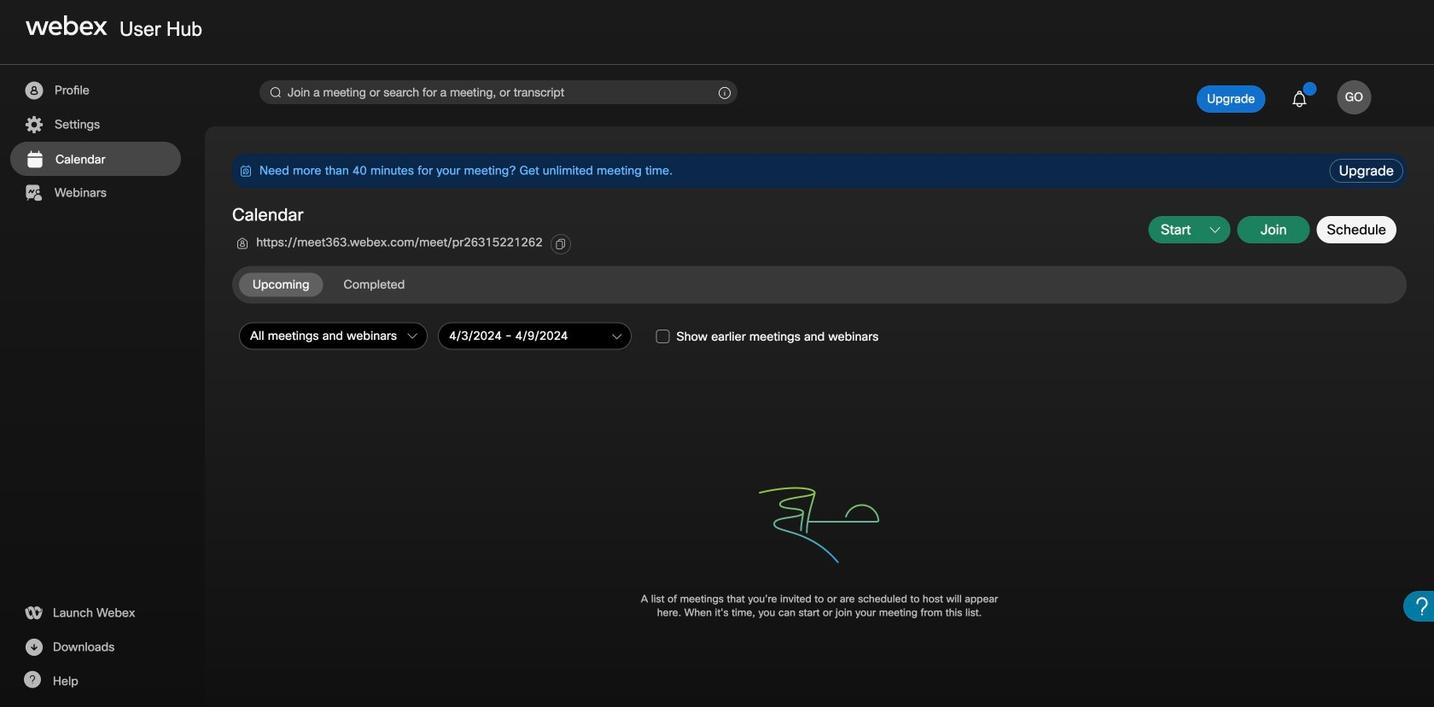 Task type: describe. For each thing, give the bounding box(es) containing it.
cisco webex image
[[26, 15, 108, 36]]

mds message queing_bold image
[[239, 164, 253, 178]]

mds people circle_filled image
[[23, 80, 44, 101]]

mds webinar_filled image
[[23, 183, 44, 203]]

copy image
[[555, 238, 567, 250]]

ng help active image
[[23, 671, 41, 688]]

2 tab from the left
[[330, 273, 419, 297]]



Task type: vqa. For each thing, say whether or not it's contained in the screenshot.
TAB PANEL
yes



Task type: locate. For each thing, give the bounding box(es) containing it.
region
[[232, 154, 1327, 188]]

start a meeting options image
[[1211, 225, 1221, 235]]

tab panel
[[232, 319, 1411, 666]]

1 horizontal spatial tab
[[330, 273, 419, 297]]

mds settings_filled image
[[23, 114, 44, 135]]

Join a meeting or search for a meeting, or transcript text field
[[260, 80, 738, 104]]

tab list
[[239, 273, 425, 297]]

tab
[[239, 273, 323, 297], [330, 273, 419, 297]]

mds meetings_filled image
[[24, 149, 45, 170]]

1 tab from the left
[[239, 273, 323, 297]]

0 horizontal spatial tab
[[239, 273, 323, 297]]

mds content download_filled image
[[23, 637, 44, 658]]

mds webex helix filled image
[[23, 603, 44, 623]]



